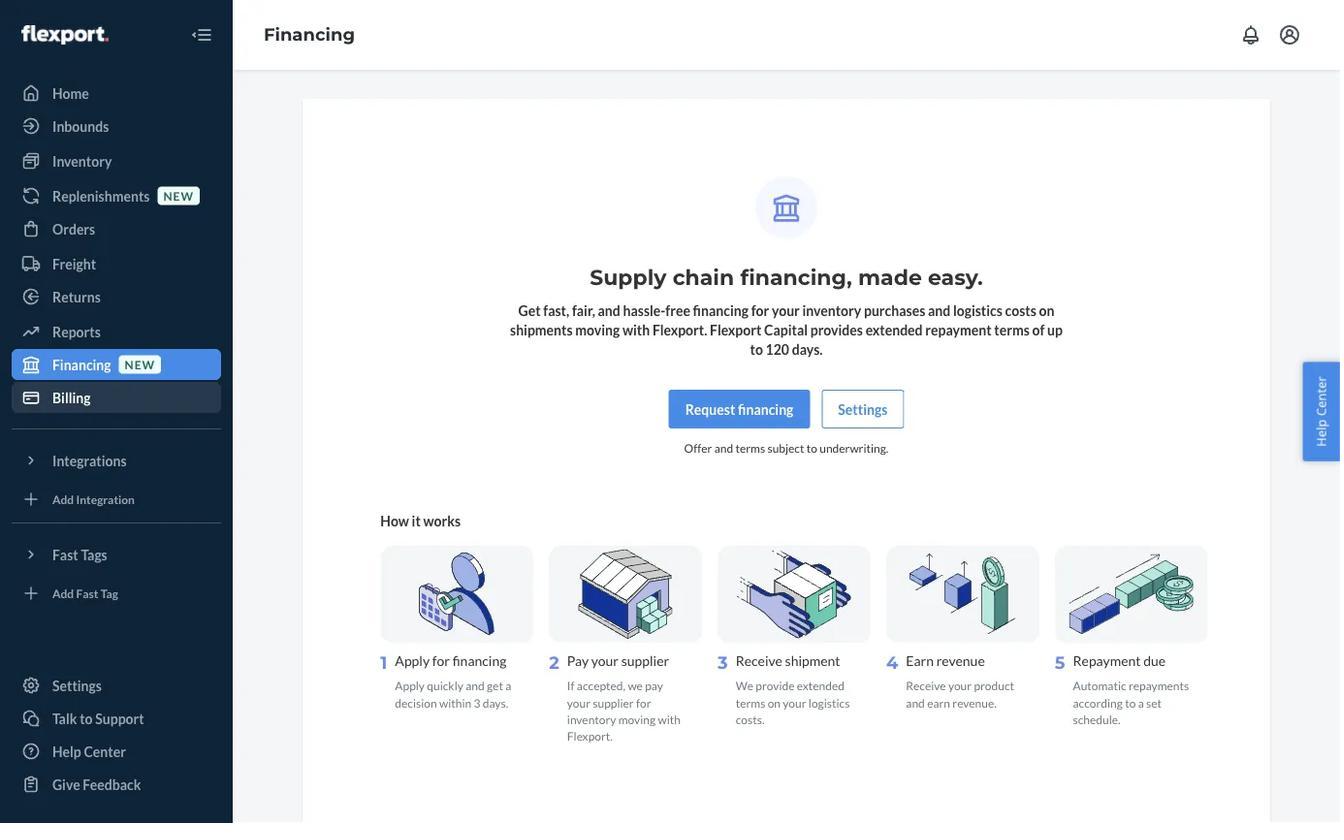 Task type: locate. For each thing, give the bounding box(es) containing it.
0 vertical spatial for
[[751, 302, 769, 319]]

a right get
[[505, 679, 511, 693]]

1 vertical spatial logistics
[[809, 696, 850, 710]]

0 vertical spatial help center
[[1313, 376, 1330, 447]]

3 left receive shipment
[[718, 652, 728, 674]]

receive inside receive your product and earn revenue.
[[906, 679, 946, 693]]

2 add from the top
[[52, 586, 74, 600]]

flexport logo image
[[21, 25, 108, 45]]

for up "flexport"
[[751, 302, 769, 319]]

earn
[[927, 696, 950, 710]]

1 horizontal spatial new
[[163, 189, 194, 203]]

your inside get fast, fair, and hassle-free financing for your inventory purchases and logistics costs on shipments moving with flexport. flexport capital provides extended repayment terms of up to 120 days.
[[772, 302, 800, 319]]

flexport
[[710, 321, 762, 338]]

your down if
[[567, 696, 591, 710]]

1 add from the top
[[52, 492, 74, 506]]

1 vertical spatial 3
[[474, 696, 480, 710]]

2 apply from the top
[[395, 679, 425, 693]]

0 horizontal spatial new
[[125, 357, 155, 371]]

1 horizontal spatial on
[[1039, 302, 1055, 319]]

0 horizontal spatial help center
[[52, 743, 126, 760]]

1 vertical spatial inventory
[[567, 712, 616, 726]]

fast
[[52, 546, 78, 563], [76, 586, 98, 600]]

1 horizontal spatial help
[[1313, 419, 1330, 447]]

0 horizontal spatial days.
[[483, 696, 508, 710]]

your inside receive your product and earn revenue.
[[948, 679, 972, 693]]

1 horizontal spatial a
[[1138, 696, 1144, 710]]

0 vertical spatial on
[[1039, 302, 1055, 319]]

0 horizontal spatial 3
[[474, 696, 480, 710]]

reports
[[52, 323, 101, 340]]

1 vertical spatial new
[[125, 357, 155, 371]]

flexport.
[[653, 321, 707, 338], [567, 729, 613, 743]]

terms down costs at top right
[[994, 321, 1030, 338]]

a left set at the right of the page
[[1138, 696, 1144, 710]]

add for add integration
[[52, 492, 74, 506]]

inventory
[[52, 153, 112, 169]]

0 vertical spatial 3
[[718, 652, 728, 674]]

we
[[628, 679, 643, 693]]

flexport. down free
[[653, 321, 707, 338]]

1 vertical spatial supplier
[[593, 696, 634, 710]]

0 vertical spatial fast
[[52, 546, 78, 563]]

a inside apply quickly and get a decision within 3 days.
[[505, 679, 511, 693]]

days. down get
[[483, 696, 508, 710]]

new for replenishments
[[163, 189, 194, 203]]

and right offer
[[714, 441, 733, 455]]

earn revenue
[[906, 652, 985, 669]]

0 vertical spatial apply
[[395, 652, 430, 669]]

0 vertical spatial inventory
[[802, 302, 861, 319]]

inventory down accepted,
[[567, 712, 616, 726]]

and inside apply quickly and get a decision within 3 days.
[[466, 679, 485, 693]]

for down we in the left of the page
[[636, 696, 651, 710]]

financing up "flexport"
[[693, 302, 749, 319]]

fast left tags
[[52, 546, 78, 563]]

your inside if accepted, we pay your supplier for inventory moving with flexport.
[[567, 696, 591, 710]]

settings inside 'button'
[[838, 401, 888, 417]]

1 vertical spatial flexport.
[[567, 729, 613, 743]]

1 horizontal spatial flexport.
[[653, 321, 707, 338]]

fast,
[[543, 302, 569, 319]]

logistics inside get fast, fair, and hassle-free financing for your inventory purchases and logistics costs on shipments moving with flexport. flexport capital provides extended repayment terms of up to 120 days.
[[953, 302, 1003, 319]]

0 vertical spatial new
[[163, 189, 194, 203]]

settings
[[838, 401, 888, 417], [52, 677, 102, 694]]

0 horizontal spatial center
[[84, 743, 126, 760]]

settings up underwriting.
[[838, 401, 888, 417]]

terms left subject
[[736, 441, 765, 455]]

flexport. down accepted,
[[567, 729, 613, 743]]

3
[[718, 652, 728, 674], [474, 696, 480, 710]]

0 horizontal spatial financing
[[52, 356, 111, 373]]

financing up get
[[453, 652, 507, 669]]

1 horizontal spatial inventory
[[802, 302, 861, 319]]

automatic repayments according to a set schedule.
[[1073, 679, 1189, 726]]

days.
[[792, 341, 823, 357], [483, 696, 508, 710]]

pay your supplier
[[567, 652, 669, 669]]

1 vertical spatial financing
[[52, 356, 111, 373]]

your down provide
[[783, 696, 806, 710]]

1 vertical spatial terms
[[736, 441, 765, 455]]

supplier up pay
[[621, 652, 669, 669]]

with
[[623, 321, 650, 338], [658, 712, 681, 726]]

shipments
[[510, 321, 573, 338]]

new down reports link
[[125, 357, 155, 371]]

0 horizontal spatial with
[[623, 321, 650, 338]]

a
[[505, 679, 511, 693], [1138, 696, 1144, 710]]

1 vertical spatial on
[[768, 696, 781, 710]]

supplier
[[621, 652, 669, 669], [593, 696, 634, 710]]

financing,
[[740, 264, 852, 290]]

and left get
[[466, 679, 485, 693]]

quickly
[[427, 679, 463, 693]]

apply for apply quickly and get a decision within 3 days.
[[395, 679, 425, 693]]

apply for financing
[[395, 652, 507, 669]]

center
[[1313, 376, 1330, 416], [84, 743, 126, 760]]

repayment
[[925, 321, 992, 338]]

receive for receive your product and earn revenue.
[[906, 679, 946, 693]]

with down hassle-
[[623, 321, 650, 338]]

logistics down shipment
[[809, 696, 850, 710]]

support
[[95, 710, 144, 727]]

of
[[1032, 321, 1045, 338]]

1 vertical spatial a
[[1138, 696, 1144, 710]]

we
[[736, 679, 754, 693]]

for inside get fast, fair, and hassle-free financing for your inventory purchases and logistics costs on shipments moving with flexport. flexport capital provides extended repayment terms of up to 120 days.
[[751, 302, 769, 319]]

supplier down accepted,
[[593, 696, 634, 710]]

on down provide
[[768, 696, 781, 710]]

0 vertical spatial a
[[505, 679, 511, 693]]

1 horizontal spatial for
[[636, 696, 651, 710]]

0 vertical spatial help
[[1313, 419, 1330, 447]]

a for 1
[[505, 679, 511, 693]]

receive
[[736, 652, 782, 669], [906, 679, 946, 693]]

1 vertical spatial help
[[52, 743, 81, 760]]

0 horizontal spatial inventory
[[567, 712, 616, 726]]

0 horizontal spatial a
[[505, 679, 511, 693]]

1 vertical spatial extended
[[797, 679, 845, 693]]

your up accepted,
[[591, 652, 619, 669]]

if accepted, we pay your supplier for inventory moving with flexport.
[[567, 679, 681, 743]]

terms up costs.
[[736, 696, 766, 710]]

days. down capital
[[792, 341, 823, 357]]

1 vertical spatial apply
[[395, 679, 425, 693]]

inbounds link
[[12, 111, 221, 142]]

offer and terms subject to underwriting.
[[684, 441, 889, 455]]

financing up subject
[[738, 401, 794, 417]]

apply up decision
[[395, 679, 425, 693]]

schedule.
[[1073, 712, 1121, 726]]

give feedback button
[[12, 769, 221, 800]]

help
[[1313, 419, 1330, 447], [52, 743, 81, 760]]

1 vertical spatial with
[[658, 712, 681, 726]]

receive up the we
[[736, 652, 782, 669]]

fast inside add fast tag link
[[76, 586, 98, 600]]

to
[[750, 341, 763, 357], [807, 441, 817, 455], [1125, 696, 1136, 710], [80, 710, 93, 727]]

replenishments
[[52, 188, 150, 204]]

1 vertical spatial fast
[[76, 586, 98, 600]]

receive up earn at the right bottom
[[906, 679, 946, 693]]

0 vertical spatial financing
[[693, 302, 749, 319]]

add left integration
[[52, 492, 74, 506]]

settings link
[[12, 670, 221, 701]]

0 vertical spatial flexport.
[[653, 321, 707, 338]]

1 horizontal spatial settings
[[838, 401, 888, 417]]

new up orders link
[[163, 189, 194, 203]]

help center
[[1313, 376, 1330, 447], [52, 743, 126, 760]]

with inside get fast, fair, and hassle-free financing for your inventory purchases and logistics costs on shipments moving with flexport. flexport capital provides extended repayment terms of up to 120 days.
[[623, 321, 650, 338]]

0 vertical spatial extended
[[866, 321, 923, 338]]

freight link
[[12, 248, 221, 279]]

on up up
[[1039, 302, 1055, 319]]

0 horizontal spatial for
[[432, 652, 450, 669]]

add integration
[[52, 492, 135, 506]]

center inside help center button
[[1313, 376, 1330, 416]]

add
[[52, 492, 74, 506], [52, 586, 74, 600]]

a for 5
[[1138, 696, 1144, 710]]

0 vertical spatial add
[[52, 492, 74, 506]]

4
[[886, 652, 898, 674]]

your inside we provide extended terms on your logistics costs.
[[783, 696, 806, 710]]

0 horizontal spatial flexport.
[[567, 729, 613, 743]]

1 horizontal spatial receive
[[906, 679, 946, 693]]

0 horizontal spatial settings
[[52, 677, 102, 694]]

0 vertical spatial with
[[623, 321, 650, 338]]

days. inside get fast, fair, and hassle-free financing for your inventory purchases and logistics costs on shipments moving with flexport. flexport capital provides extended repayment terms of up to 120 days.
[[792, 341, 823, 357]]

help inside button
[[1313, 419, 1330, 447]]

0 horizontal spatial extended
[[797, 679, 845, 693]]

open notifications image
[[1239, 23, 1263, 47]]

inventory up provides
[[802, 302, 861, 319]]

1 vertical spatial center
[[84, 743, 126, 760]]

1 vertical spatial financing
[[738, 401, 794, 417]]

0 horizontal spatial receive
[[736, 652, 782, 669]]

to left 120
[[750, 341, 763, 357]]

0 vertical spatial supplier
[[621, 652, 669, 669]]

moving down we in the left of the page
[[618, 712, 656, 726]]

extended down purchases
[[866, 321, 923, 338]]

repayments
[[1129, 679, 1189, 693]]

to right talk
[[80, 710, 93, 727]]

get
[[487, 679, 503, 693]]

terms inside we provide extended terms on your logistics costs.
[[736, 696, 766, 710]]

3 inside apply quickly and get a decision within 3 days.
[[474, 696, 480, 710]]

0 vertical spatial receive
[[736, 652, 782, 669]]

apply quickly and get a decision within 3 days.
[[395, 679, 511, 710]]

and left earn at the right bottom
[[906, 696, 925, 710]]

1 horizontal spatial extended
[[866, 321, 923, 338]]

orders
[[52, 221, 95, 237]]

moving down fair, on the left
[[575, 321, 620, 338]]

extended down shipment
[[797, 679, 845, 693]]

logistics up repayment
[[953, 302, 1003, 319]]

1 horizontal spatial financing
[[264, 24, 355, 45]]

your up capital
[[772, 302, 800, 319]]

inventory
[[802, 302, 861, 319], [567, 712, 616, 726]]

1 horizontal spatial help center
[[1313, 376, 1330, 447]]

3 right "within"
[[474, 696, 480, 710]]

to left set at the right of the page
[[1125, 696, 1136, 710]]

0 vertical spatial terms
[[994, 321, 1030, 338]]

1 apply from the top
[[395, 652, 430, 669]]

0 vertical spatial logistics
[[953, 302, 1003, 319]]

open account menu image
[[1278, 23, 1301, 47]]

0 vertical spatial settings
[[838, 401, 888, 417]]

apply inside apply quickly and get a decision within 3 days.
[[395, 679, 425, 693]]

2 horizontal spatial for
[[751, 302, 769, 319]]

1 horizontal spatial days.
[[792, 341, 823, 357]]

1 vertical spatial add
[[52, 586, 74, 600]]

request financing button
[[669, 390, 810, 429]]

on inside we provide extended terms on your logistics costs.
[[768, 696, 781, 710]]

your up revenue.
[[948, 679, 972, 693]]

1 horizontal spatial logistics
[[953, 302, 1003, 319]]

1 horizontal spatial center
[[1313, 376, 1330, 416]]

home
[[52, 85, 89, 101]]

1 horizontal spatial with
[[658, 712, 681, 726]]

fast left tag
[[76, 586, 98, 600]]

1 vertical spatial days.
[[483, 696, 508, 710]]

settings up talk
[[52, 677, 102, 694]]

1 vertical spatial receive
[[906, 679, 946, 693]]

add integration link
[[12, 484, 221, 515]]

2 vertical spatial for
[[636, 696, 651, 710]]

1 vertical spatial moving
[[618, 712, 656, 726]]

new for financing
[[125, 357, 155, 371]]

0 vertical spatial moving
[[575, 321, 620, 338]]

days. inside apply quickly and get a decision within 3 days.
[[483, 696, 508, 710]]

with inside if accepted, we pay your supplier for inventory moving with flexport.
[[658, 712, 681, 726]]

1 vertical spatial settings
[[52, 677, 102, 694]]

inventory inside if accepted, we pay your supplier for inventory moving with flexport.
[[567, 712, 616, 726]]

with down pay
[[658, 712, 681, 726]]

close navigation image
[[190, 23, 213, 47]]

talk to support
[[52, 710, 144, 727]]

and right fair, on the left
[[598, 302, 620, 319]]

financing link
[[264, 24, 355, 45]]

2 vertical spatial terms
[[736, 696, 766, 710]]

2 vertical spatial financing
[[453, 652, 507, 669]]

add down the 'fast tags'
[[52, 586, 74, 600]]

apply right 1
[[395, 652, 430, 669]]

earn
[[906, 652, 934, 669]]

0 horizontal spatial logistics
[[809, 696, 850, 710]]

free
[[666, 302, 690, 319]]

subject
[[768, 441, 804, 455]]

a inside automatic repayments according to a set schedule.
[[1138, 696, 1144, 710]]

1
[[380, 652, 387, 674]]

0 vertical spatial center
[[1313, 376, 1330, 416]]

extended
[[866, 321, 923, 338], [797, 679, 845, 693]]

0 vertical spatial days.
[[792, 341, 823, 357]]

supply
[[590, 264, 667, 290]]

costs.
[[736, 712, 765, 726]]

financing
[[264, 24, 355, 45], [52, 356, 111, 373]]

to right subject
[[807, 441, 817, 455]]

flexport. inside if accepted, we pay your supplier for inventory moving with flexport.
[[567, 729, 613, 743]]

0 horizontal spatial on
[[768, 696, 781, 710]]

financing inside get fast, fair, and hassle-free financing for your inventory purchases and logistics costs on shipments moving with flexport. flexport capital provides extended repayment terms of up to 120 days.
[[693, 302, 749, 319]]

your
[[772, 302, 800, 319], [591, 652, 619, 669], [948, 679, 972, 693], [567, 696, 591, 710], [783, 696, 806, 710]]

for up quickly
[[432, 652, 450, 669]]



Task type: vqa. For each thing, say whether or not it's contained in the screenshot.


Task type: describe. For each thing, give the bounding box(es) containing it.
to inside get fast, fair, and hassle-free financing for your inventory purchases and logistics costs on shipments moving with flexport. flexport capital provides extended repayment terms of up to 120 days.
[[750, 341, 763, 357]]

if
[[567, 679, 575, 693]]

according
[[1073, 696, 1123, 710]]

help center inside button
[[1313, 376, 1330, 447]]

integrations
[[52, 452, 127, 469]]

5
[[1055, 652, 1065, 674]]

for inside if accepted, we pay your supplier for inventory moving with flexport.
[[636, 696, 651, 710]]

add fast tag link
[[12, 578, 221, 609]]

inbounds
[[52, 118, 109, 134]]

1 vertical spatial for
[[432, 652, 450, 669]]

talk to support button
[[12, 703, 221, 734]]

reports link
[[12, 316, 221, 347]]

terms inside get fast, fair, and hassle-free financing for your inventory purchases and logistics costs on shipments moving with flexport. flexport capital provides extended repayment terms of up to 120 days.
[[994, 321, 1030, 338]]

inventory link
[[12, 145, 221, 176]]

revenue.
[[953, 696, 997, 710]]

automatic
[[1073, 679, 1126, 693]]

made
[[858, 264, 922, 290]]

up
[[1047, 321, 1063, 338]]

pay
[[567, 652, 589, 669]]

to inside button
[[80, 710, 93, 727]]

request financing
[[685, 401, 794, 417]]

feedback
[[83, 776, 141, 793]]

provide
[[756, 679, 795, 693]]

fair,
[[572, 302, 595, 319]]

provides
[[810, 321, 863, 338]]

to inside automatic repayments according to a set schedule.
[[1125, 696, 1136, 710]]

give feedback
[[52, 776, 141, 793]]

we provide extended terms on your logistics costs.
[[736, 679, 850, 726]]

accepted,
[[577, 679, 626, 693]]

repayment
[[1073, 652, 1141, 669]]

on inside get fast, fair, and hassle-free financing for your inventory purchases and logistics costs on shipments moving with flexport. flexport capital provides extended repayment terms of up to 120 days.
[[1039, 302, 1055, 319]]

and up repayment
[[928, 302, 951, 319]]

orders link
[[12, 213, 221, 244]]

settings button
[[822, 390, 904, 429]]

help center button
[[1303, 362, 1340, 461]]

revenue
[[937, 652, 985, 669]]

talk
[[52, 710, 77, 727]]

due
[[1144, 652, 1166, 669]]

2
[[549, 652, 559, 674]]

how
[[380, 513, 409, 529]]

billing link
[[12, 382, 221, 413]]

apply for apply for financing
[[395, 652, 430, 669]]

fast tags
[[52, 546, 107, 563]]

0 vertical spatial financing
[[264, 24, 355, 45]]

tag
[[101, 586, 118, 600]]

shipment
[[785, 652, 840, 669]]

receive for receive shipment
[[736, 652, 782, 669]]

give
[[52, 776, 80, 793]]

add for add fast tag
[[52, 586, 74, 600]]

underwriting.
[[820, 441, 889, 455]]

costs
[[1005, 302, 1037, 319]]

capital
[[764, 321, 808, 338]]

returns link
[[12, 281, 221, 312]]

center inside help center link
[[84, 743, 126, 760]]

financing inside button
[[738, 401, 794, 417]]

get fast, fair, and hassle-free financing for your inventory purchases and logistics costs on shipments moving with flexport. flexport capital provides extended repayment terms of up to 120 days.
[[510, 302, 1063, 357]]

billing
[[52, 389, 91, 406]]

purchases
[[864, 302, 925, 319]]

set
[[1146, 696, 1162, 710]]

integrations button
[[12, 445, 221, 476]]

logistics inside we provide extended terms on your logistics costs.
[[809, 696, 850, 710]]

add fast tag
[[52, 586, 118, 600]]

easy.
[[928, 264, 983, 290]]

freight
[[52, 256, 96, 272]]

fast tags button
[[12, 539, 221, 570]]

returns
[[52, 289, 101, 305]]

offer
[[684, 441, 712, 455]]

works
[[423, 513, 461, 529]]

hassle-
[[623, 302, 666, 319]]

receive shipment
[[736, 652, 840, 669]]

1 vertical spatial help center
[[52, 743, 126, 760]]

supply chain financing, made easy.
[[590, 264, 983, 290]]

extended inside get fast, fair, and hassle-free financing for your inventory purchases and logistics costs on shipments moving with flexport. flexport capital provides extended repayment terms of up to 120 days.
[[866, 321, 923, 338]]

1 horizontal spatial 3
[[718, 652, 728, 674]]

get
[[518, 302, 541, 319]]

it
[[412, 513, 421, 529]]

moving inside if accepted, we pay your supplier for inventory moving with flexport.
[[618, 712, 656, 726]]

pay
[[645, 679, 663, 693]]

fast inside fast tags "dropdown button"
[[52, 546, 78, 563]]

decision
[[395, 696, 437, 710]]

how it works
[[380, 513, 461, 529]]

extended inside we provide extended terms on your logistics costs.
[[797, 679, 845, 693]]

integration
[[76, 492, 135, 506]]

moving inside get fast, fair, and hassle-free financing for your inventory purchases and logistics costs on shipments moving with flexport. flexport capital provides extended repayment terms of up to 120 days.
[[575, 321, 620, 338]]

supplier inside if accepted, we pay your supplier for inventory moving with flexport.
[[593, 696, 634, 710]]

receive your product and earn revenue.
[[906, 679, 1014, 710]]

flexport. inside get fast, fair, and hassle-free financing for your inventory purchases and logistics costs on shipments moving with flexport. flexport capital provides extended repayment terms of up to 120 days.
[[653, 321, 707, 338]]

within
[[439, 696, 471, 710]]

and inside receive your product and earn revenue.
[[906, 696, 925, 710]]

tags
[[81, 546, 107, 563]]

inventory inside get fast, fair, and hassle-free financing for your inventory purchases and logistics costs on shipments moving with flexport. flexport capital provides extended repayment terms of up to 120 days.
[[802, 302, 861, 319]]

request
[[685, 401, 735, 417]]

0 horizontal spatial help
[[52, 743, 81, 760]]

120
[[766, 341, 789, 357]]



